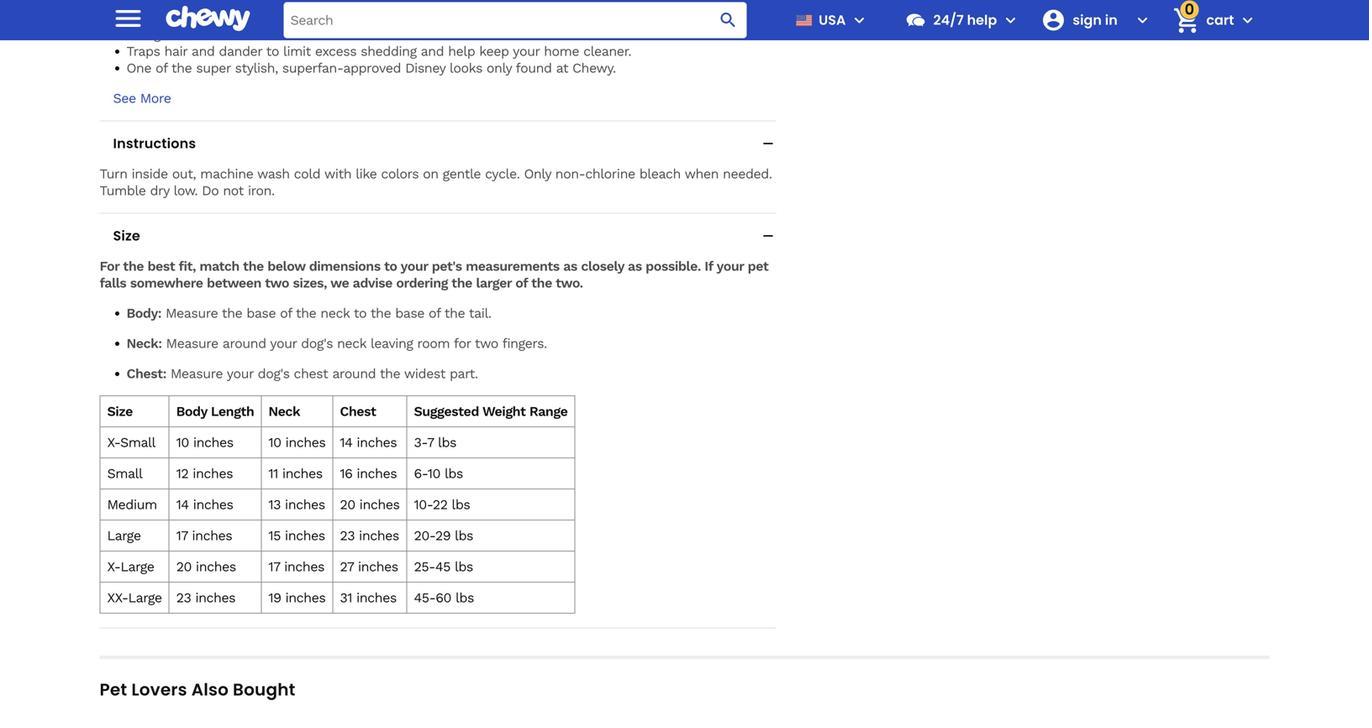 Task type: vqa. For each thing, say whether or not it's contained in the screenshot.


Task type: describe. For each thing, give the bounding box(es) containing it.
adorable
[[532, 10, 586, 26]]

possible.
[[646, 258, 701, 274]]

your up the found
[[513, 43, 540, 59]]

approved
[[343, 60, 401, 76]]

match
[[200, 258, 239, 274]]

x-large
[[107, 559, 154, 575]]

xx-large
[[107, 590, 162, 606]]

fingers.
[[502, 336, 547, 352]]

0 horizontal spatial 14 inches
[[176, 497, 233, 513]]

25-45 lbs
[[414, 559, 473, 575]]

25-
[[414, 559, 435, 575]]

length
[[211, 404, 254, 420]]

for inside winnie the pooh pattern features an "i love naps" graphic for an adorable touch to your pet's loungewear. traps hair and dander to limit excess shedding and help keep your home cleaner. one of the super stylish, superfan-approved disney looks only found at chewy.
[[492, 10, 509, 26]]

menu image
[[111, 1, 145, 35]]

Product search field
[[284, 2, 747, 38]]

1 and from the left
[[192, 43, 215, 59]]

1 vertical spatial 20
[[176, 559, 192, 575]]

touch
[[590, 10, 626, 26]]

60
[[436, 590, 451, 606]]

your up chest: measure your dog's chest around the widest part.
[[270, 336, 297, 352]]

room
[[417, 336, 450, 352]]

27
[[340, 559, 354, 575]]

size for instructions
[[113, 226, 140, 245]]

19
[[268, 590, 281, 606]]

15 inches
[[268, 528, 325, 544]]

chest
[[340, 404, 376, 420]]

menu image
[[849, 10, 869, 30]]

naps"
[[402, 10, 439, 26]]

to right touch
[[630, 10, 643, 26]]

cycle.
[[485, 166, 520, 182]]

1 vertical spatial 20 inches
[[176, 559, 236, 575]]

in
[[1105, 11, 1118, 29]]

0 vertical spatial neck
[[320, 306, 350, 321]]

colors
[[381, 166, 419, 182]]

chest
[[294, 366, 328, 382]]

1 vertical spatial 17 inches
[[268, 559, 324, 575]]

large for xx-
[[128, 590, 162, 606]]

for
[[100, 258, 119, 274]]

see more
[[113, 90, 171, 106]]

2 an from the left
[[513, 10, 528, 26]]

weight
[[482, 404, 526, 420]]

of up room
[[429, 306, 441, 321]]

22
[[433, 497, 447, 513]]

your left pet's
[[647, 10, 674, 26]]

2 horizontal spatial 10
[[428, 466, 440, 482]]

24/7
[[933, 11, 964, 29]]

pattern
[[232, 10, 277, 26]]

20-29 lbs
[[414, 528, 473, 544]]

two inside for the best fit, match the below dimensions to your pet's measurements as closely as possible. if your pet falls somewhere between two sizes, we advise ordering the larger of the two.
[[265, 275, 289, 291]]

lbs for 6-10 lbs
[[445, 466, 463, 482]]

usa button
[[789, 0, 869, 40]]

suggested weight range
[[414, 404, 568, 420]]

machine
[[200, 166, 253, 182]]

winnie
[[126, 10, 169, 26]]

2 10 inches from the left
[[268, 435, 326, 451]]

12
[[176, 466, 188, 482]]

cleaner.
[[583, 43, 631, 59]]

submit search image
[[718, 10, 738, 30]]

1 an from the left
[[336, 10, 351, 26]]

the down between
[[222, 306, 242, 321]]

cart
[[1206, 11, 1234, 29]]

when
[[685, 166, 719, 182]]

dry
[[150, 183, 169, 199]]

chewy.
[[572, 60, 616, 76]]

sign
[[1073, 11, 1102, 29]]

winnie the pooh pattern features an "i love naps" graphic for an adorable touch to your pet's loungewear. traps hair and dander to limit excess shedding and help keep your home cleaner. one of the super stylish, superfan-approved disney looks only found at chewy.
[[126, 10, 707, 76]]

1 vertical spatial dog's
[[258, 366, 290, 382]]

1 horizontal spatial 10
[[268, 435, 281, 451]]

1 vertical spatial small
[[107, 466, 142, 482]]

0 vertical spatial large
[[107, 528, 141, 544]]

turn
[[100, 166, 127, 182]]

the left two.
[[531, 275, 552, 291]]

body: measure the base of the neck to the base of the tail.
[[126, 306, 491, 321]]

measure for your
[[170, 366, 223, 382]]

fit,
[[179, 258, 196, 274]]

pet
[[100, 679, 127, 702]]

measure for the
[[166, 306, 218, 321]]

of inside winnie the pooh pattern features an "i love naps" graphic for an adorable touch to your pet's loungewear. traps hair and dander to limit excess shedding and help keep your home cleaner. one of the super stylish, superfan-approved disney looks only found at chewy.
[[156, 60, 167, 76]]

31
[[340, 590, 352, 606]]

x- for large
[[107, 559, 121, 575]]

hair
[[164, 43, 187, 59]]

10-22 lbs
[[414, 497, 470, 513]]

suggested
[[414, 404, 479, 420]]

your right if
[[717, 258, 744, 274]]

large for x-
[[121, 559, 154, 575]]

15
[[268, 528, 281, 544]]

inside
[[132, 166, 168, 182]]

size image
[[760, 228, 776, 245]]

superfan-
[[282, 60, 343, 76]]

13
[[268, 497, 281, 513]]

bleach
[[639, 166, 681, 182]]

0 vertical spatial 20
[[340, 497, 355, 513]]

chewy home image
[[166, 0, 250, 37]]

1 10 inches from the left
[[176, 435, 233, 451]]

27 inches
[[340, 559, 398, 575]]

only
[[487, 60, 512, 76]]

0 horizontal spatial 10
[[176, 435, 189, 451]]

the up loungewear.
[[172, 10, 193, 26]]

11 inches
[[268, 466, 322, 482]]

3-7 lbs
[[414, 435, 456, 451]]

on
[[423, 166, 438, 182]]

best
[[147, 258, 175, 274]]

1 base from the left
[[246, 306, 276, 321]]

1 vertical spatial 17
[[268, 559, 280, 575]]

love
[[369, 10, 398, 26]]

sizes,
[[293, 275, 327, 291]]

10-
[[414, 497, 433, 513]]

leaving
[[371, 336, 413, 352]]

pet lovers also bought
[[100, 679, 296, 702]]

0 vertical spatial 14 inches
[[340, 435, 397, 451]]

turn inside out, machine wash cold with like colors on gentle cycle. only non-chlorine bleach when needed. tumble dry low. do not iron.
[[100, 166, 772, 199]]

iron.
[[248, 183, 275, 199]]

stylish,
[[235, 60, 278, 76]]

the down sizes,
[[296, 306, 316, 321]]

19 inches
[[268, 590, 325, 606]]

more
[[140, 90, 171, 106]]

lbs for 25-45 lbs
[[455, 559, 473, 575]]

1 vertical spatial 23 inches
[[176, 590, 235, 606]]

two.
[[556, 275, 583, 291]]

lbs for 20-29 lbs
[[455, 528, 473, 544]]

0 vertical spatial 17 inches
[[176, 528, 232, 544]]

keep
[[479, 43, 509, 59]]

2 base from the left
[[395, 306, 424, 321]]

20-
[[414, 528, 435, 544]]

measure for around
[[166, 336, 218, 352]]

chlorine
[[585, 166, 635, 182]]

1 vertical spatial two
[[475, 336, 498, 352]]

gentle
[[443, 166, 481, 182]]



Task type: locate. For each thing, give the bounding box(es) containing it.
shedding
[[361, 43, 417, 59]]

instructions image
[[760, 135, 776, 152]]

14 up 16
[[340, 435, 353, 451]]

the down advise
[[370, 306, 391, 321]]

1 vertical spatial x-
[[107, 559, 121, 575]]

20 inches down the 16 inches
[[340, 497, 400, 513]]

chest:
[[126, 366, 166, 382]]

0 horizontal spatial base
[[246, 306, 276, 321]]

10 inches up 11 inches on the left bottom of the page
[[268, 435, 326, 451]]

pooh
[[197, 10, 228, 26]]

wash
[[257, 166, 290, 182]]

23 right xx-large at the bottom of page
[[176, 590, 191, 606]]

x- for small
[[107, 435, 120, 451]]

1 vertical spatial size
[[107, 404, 133, 420]]

2 and from the left
[[421, 43, 444, 59]]

dog's up chest
[[301, 336, 333, 352]]

bought
[[233, 679, 296, 702]]

0 vertical spatial 20 inches
[[340, 497, 400, 513]]

inches
[[193, 435, 233, 451], [285, 435, 326, 451], [357, 435, 397, 451], [193, 466, 233, 482], [282, 466, 322, 482], [357, 466, 397, 482], [193, 497, 233, 513], [285, 497, 325, 513], [359, 497, 400, 513], [192, 528, 232, 544], [285, 528, 325, 544], [359, 528, 399, 544], [196, 559, 236, 575], [284, 559, 324, 575], [358, 559, 398, 575], [195, 590, 235, 606], [285, 590, 325, 606], [356, 590, 396, 606]]

10 down 3-7 lbs
[[428, 466, 440, 482]]

help left 'help menu' image
[[967, 11, 997, 29]]

the right for
[[123, 258, 144, 274]]

14 inches up the 16 inches
[[340, 435, 397, 451]]

neck
[[268, 404, 300, 420]]

2 vertical spatial measure
[[170, 366, 223, 382]]

large up x-large
[[107, 528, 141, 544]]

dimensions
[[309, 258, 381, 274]]

14 inches
[[340, 435, 397, 451], [176, 497, 233, 513]]

chewy support image
[[905, 9, 927, 31]]

lbs for 3-7 lbs
[[438, 435, 456, 451]]

0 horizontal spatial 10 inches
[[176, 435, 233, 451]]

16 inches
[[340, 466, 397, 482]]

17
[[176, 528, 188, 544], [268, 559, 280, 575]]

0 horizontal spatial 20 inches
[[176, 559, 236, 575]]

1 horizontal spatial 23 inches
[[340, 528, 399, 544]]

1 vertical spatial help
[[448, 43, 475, 59]]

0 horizontal spatial 23
[[176, 590, 191, 606]]

Search text field
[[284, 2, 747, 38]]

20 down 16
[[340, 497, 355, 513]]

0 vertical spatial two
[[265, 275, 289, 291]]

cart menu image
[[1238, 10, 1258, 30]]

1 horizontal spatial 17
[[268, 559, 280, 575]]

size for body:
[[107, 404, 133, 420]]

measure up the body
[[170, 366, 223, 382]]

help up looks
[[448, 43, 475, 59]]

23 inches up 27 inches in the bottom left of the page
[[340, 528, 399, 544]]

your up ordering
[[401, 258, 428, 274]]

for right room
[[454, 336, 471, 352]]

tail.
[[469, 306, 491, 321]]

somewhere
[[130, 275, 203, 291]]

1 vertical spatial 23
[[176, 590, 191, 606]]

1 horizontal spatial around
[[332, 366, 376, 382]]

help
[[967, 11, 997, 29], [448, 43, 475, 59]]

10 up 11
[[268, 435, 281, 451]]

traps
[[126, 43, 160, 59]]

1 as from the left
[[563, 258, 577, 274]]

0 vertical spatial 23
[[340, 528, 355, 544]]

the down leaving
[[380, 366, 400, 382]]

x- up medium
[[107, 435, 120, 451]]

to down advise
[[354, 306, 367, 321]]

your up length
[[227, 366, 254, 382]]

not
[[223, 183, 244, 199]]

part.
[[450, 366, 478, 382]]

0 horizontal spatial around
[[223, 336, 266, 352]]

1 horizontal spatial 23
[[340, 528, 355, 544]]

chest: measure your dog's chest around the widest part.
[[126, 366, 478, 382]]

falls
[[100, 275, 126, 291]]

loungewear.
[[126, 26, 200, 42]]

xx-
[[107, 590, 128, 606]]

lbs
[[438, 435, 456, 451], [445, 466, 463, 482], [452, 497, 470, 513], [455, 528, 473, 544], [455, 559, 473, 575], [456, 590, 474, 606]]

larger
[[476, 275, 512, 291]]

at
[[556, 60, 568, 76]]

an left adorable
[[513, 10, 528, 26]]

around
[[223, 336, 266, 352], [332, 366, 376, 382]]

10 inches up 12 inches
[[176, 435, 233, 451]]

0 vertical spatial 14
[[340, 435, 353, 451]]

closely
[[581, 258, 624, 274]]

0 horizontal spatial dog's
[[258, 366, 290, 382]]

6-10 lbs
[[414, 466, 463, 482]]

14 inches down 12 inches
[[176, 497, 233, 513]]

0 vertical spatial help
[[967, 11, 997, 29]]

super
[[196, 60, 231, 76]]

lbs right 6-
[[445, 466, 463, 482]]

1 vertical spatial neck
[[337, 336, 366, 352]]

pet's
[[432, 258, 462, 274]]

1 horizontal spatial 14 inches
[[340, 435, 397, 451]]

around down between
[[223, 336, 266, 352]]

measure right neck: at the left
[[166, 336, 218, 352]]

see
[[113, 90, 136, 106]]

1 horizontal spatial base
[[395, 306, 424, 321]]

0 horizontal spatial 14
[[176, 497, 189, 513]]

to up stylish,
[[266, 43, 279, 59]]

lbs right 45 at the left bottom of page
[[455, 559, 473, 575]]

home
[[544, 43, 579, 59]]

0 vertical spatial small
[[120, 435, 155, 451]]

lovers
[[131, 679, 187, 702]]

17 inches down 12 inches
[[176, 528, 232, 544]]

0 horizontal spatial and
[[192, 43, 215, 59]]

20 inches right x-large
[[176, 559, 236, 575]]

1 horizontal spatial 20 inches
[[340, 497, 400, 513]]

10 up 12
[[176, 435, 189, 451]]

1 vertical spatial around
[[332, 366, 376, 382]]

of down the below
[[280, 306, 292, 321]]

3-
[[414, 435, 427, 451]]

lbs right 7
[[438, 435, 456, 451]]

0 vertical spatial around
[[223, 336, 266, 352]]

2 as from the left
[[628, 258, 642, 274]]

1 x- from the top
[[107, 435, 120, 451]]

0 vertical spatial 17
[[176, 528, 188, 544]]

and
[[192, 43, 215, 59], [421, 43, 444, 59]]

0 vertical spatial dog's
[[301, 336, 333, 352]]

1 horizontal spatial 20
[[340, 497, 355, 513]]

0 vertical spatial size
[[113, 226, 140, 245]]

1 horizontal spatial 14
[[340, 435, 353, 451]]

lbs for 10-22 lbs
[[452, 497, 470, 513]]

1 horizontal spatial two
[[475, 336, 498, 352]]

1 vertical spatial 14
[[176, 497, 189, 513]]

body:
[[126, 306, 161, 321]]

13 inches
[[268, 497, 325, 513]]

neck up neck: measure around your dog's neck leaving room for two fingers.
[[320, 306, 350, 321]]

0 horizontal spatial help
[[448, 43, 475, 59]]

for up the "keep"
[[492, 10, 509, 26]]

"i
[[356, 10, 365, 26]]

as right closely
[[628, 258, 642, 274]]

dog's
[[301, 336, 333, 352], [258, 366, 290, 382]]

7
[[427, 435, 434, 451]]

one
[[126, 60, 151, 76]]

limit
[[283, 43, 311, 59]]

neck left leaving
[[337, 336, 366, 352]]

non-
[[555, 166, 585, 182]]

instructions
[[113, 134, 196, 153]]

as
[[563, 258, 577, 274], [628, 258, 642, 274]]

of inside for the best fit, match the below dimensions to your pet's measurements as closely as possible. if your pet falls somewhere between two sizes, we advise ordering the larger of the two.
[[515, 275, 528, 291]]

45-
[[414, 590, 436, 606]]

1 vertical spatial large
[[121, 559, 154, 575]]

pet's
[[678, 10, 707, 26]]

help inside winnie the pooh pattern features an "i love naps" graphic for an adorable touch to your pet's loungewear. traps hair and dander to limit excess shedding and help keep your home cleaner. one of the super stylish, superfan-approved disney looks only found at chewy.
[[448, 43, 475, 59]]

1 horizontal spatial 17 inches
[[268, 559, 324, 575]]

0 horizontal spatial 17 inches
[[176, 528, 232, 544]]

24/7 help link
[[898, 0, 997, 40]]

neck:
[[126, 336, 162, 352]]

1 horizontal spatial an
[[513, 10, 528, 26]]

1 horizontal spatial and
[[421, 43, 444, 59]]

23 up 27
[[340, 528, 355, 544]]

0 horizontal spatial 23 inches
[[176, 590, 235, 606]]

two
[[265, 275, 289, 291], [475, 336, 498, 352]]

the left tail.
[[444, 306, 465, 321]]

16
[[340, 466, 352, 482]]

medium
[[107, 497, 157, 513]]

only
[[524, 166, 551, 182]]

to inside for the best fit, match the below dimensions to your pet's measurements as closely as possible. if your pet falls somewhere between two sizes, we advise ordering the larger of the two.
[[384, 258, 397, 274]]

two down the below
[[265, 275, 289, 291]]

do
[[202, 183, 219, 199]]

17 inches down '15 inches'
[[268, 559, 324, 575]]

17 down 12
[[176, 528, 188, 544]]

small up medium
[[120, 435, 155, 451]]

size up x-small
[[107, 404, 133, 420]]

base
[[246, 306, 276, 321], [395, 306, 424, 321]]

1 horizontal spatial help
[[967, 11, 997, 29]]

excess
[[315, 43, 357, 59]]

large down x-large
[[128, 590, 162, 606]]

found
[[516, 60, 552, 76]]

14
[[340, 435, 353, 451], [176, 497, 189, 513]]

small down x-small
[[107, 466, 142, 482]]

measure
[[166, 306, 218, 321], [166, 336, 218, 352], [170, 366, 223, 382]]

cold
[[294, 166, 320, 182]]

body length
[[176, 404, 254, 420]]

for
[[492, 10, 509, 26], [454, 336, 471, 352]]

2 vertical spatial large
[[128, 590, 162, 606]]

1 horizontal spatial for
[[492, 10, 509, 26]]

of down measurements
[[515, 275, 528, 291]]

large up xx-large at the bottom of page
[[121, 559, 154, 575]]

23 inches left 19
[[176, 590, 235, 606]]

0 horizontal spatial 17
[[176, 528, 188, 544]]

6-
[[414, 466, 428, 482]]

0 horizontal spatial 20
[[176, 559, 192, 575]]

disney
[[405, 60, 445, 76]]

the down pet's in the top of the page
[[451, 275, 472, 291]]

base down between
[[246, 306, 276, 321]]

the up between
[[243, 258, 264, 274]]

base down ordering
[[395, 306, 424, 321]]

0 vertical spatial measure
[[166, 306, 218, 321]]

17 down 15
[[268, 559, 280, 575]]

account menu image
[[1132, 10, 1153, 30]]

0 horizontal spatial two
[[265, 275, 289, 291]]

20
[[340, 497, 355, 513], [176, 559, 192, 575]]

measurements
[[466, 258, 560, 274]]

of down "hair"
[[156, 60, 167, 76]]

0 vertical spatial 23 inches
[[340, 528, 399, 544]]

around down neck: measure around your dog's neck leaving room for two fingers.
[[332, 366, 376, 382]]

the down "hair"
[[171, 60, 192, 76]]

lbs for 45-60 lbs
[[456, 590, 474, 606]]

as up two.
[[563, 258, 577, 274]]

size up for
[[113, 226, 140, 245]]

x- up xx-
[[107, 559, 121, 575]]

two down tail.
[[475, 336, 498, 352]]

widest
[[404, 366, 445, 382]]

range
[[529, 404, 568, 420]]

cart link
[[1166, 0, 1234, 40]]

measure down somewhere
[[166, 306, 218, 321]]

1 horizontal spatial 10 inches
[[268, 435, 326, 451]]

items image
[[1171, 6, 1201, 35]]

1 vertical spatial 14 inches
[[176, 497, 233, 513]]

lbs right 60
[[456, 590, 474, 606]]

14 down 12
[[176, 497, 189, 513]]

0 vertical spatial for
[[492, 10, 509, 26]]

1 vertical spatial for
[[454, 336, 471, 352]]

lbs right 22 on the bottom left of the page
[[452, 497, 470, 513]]

1 horizontal spatial as
[[628, 258, 642, 274]]

12 inches
[[176, 466, 233, 482]]

2 x- from the top
[[107, 559, 121, 575]]

dog's left chest
[[258, 366, 290, 382]]

help inside 24/7 help 'link'
[[967, 11, 997, 29]]

and up disney
[[421, 43, 444, 59]]

dander
[[219, 43, 262, 59]]

0 horizontal spatial for
[[454, 336, 471, 352]]

lbs right '29'
[[455, 528, 473, 544]]

an left "i
[[336, 10, 351, 26]]

1 horizontal spatial dog's
[[301, 336, 333, 352]]

and up super
[[192, 43, 215, 59]]

0 horizontal spatial an
[[336, 10, 351, 26]]

to up advise
[[384, 258, 397, 274]]

20 right x-large
[[176, 559, 192, 575]]

help menu image
[[1000, 10, 1021, 30]]

0 horizontal spatial as
[[563, 258, 577, 274]]

0 vertical spatial x-
[[107, 435, 120, 451]]

out,
[[172, 166, 196, 182]]

1 vertical spatial measure
[[166, 336, 218, 352]]

11
[[268, 466, 278, 482]]



